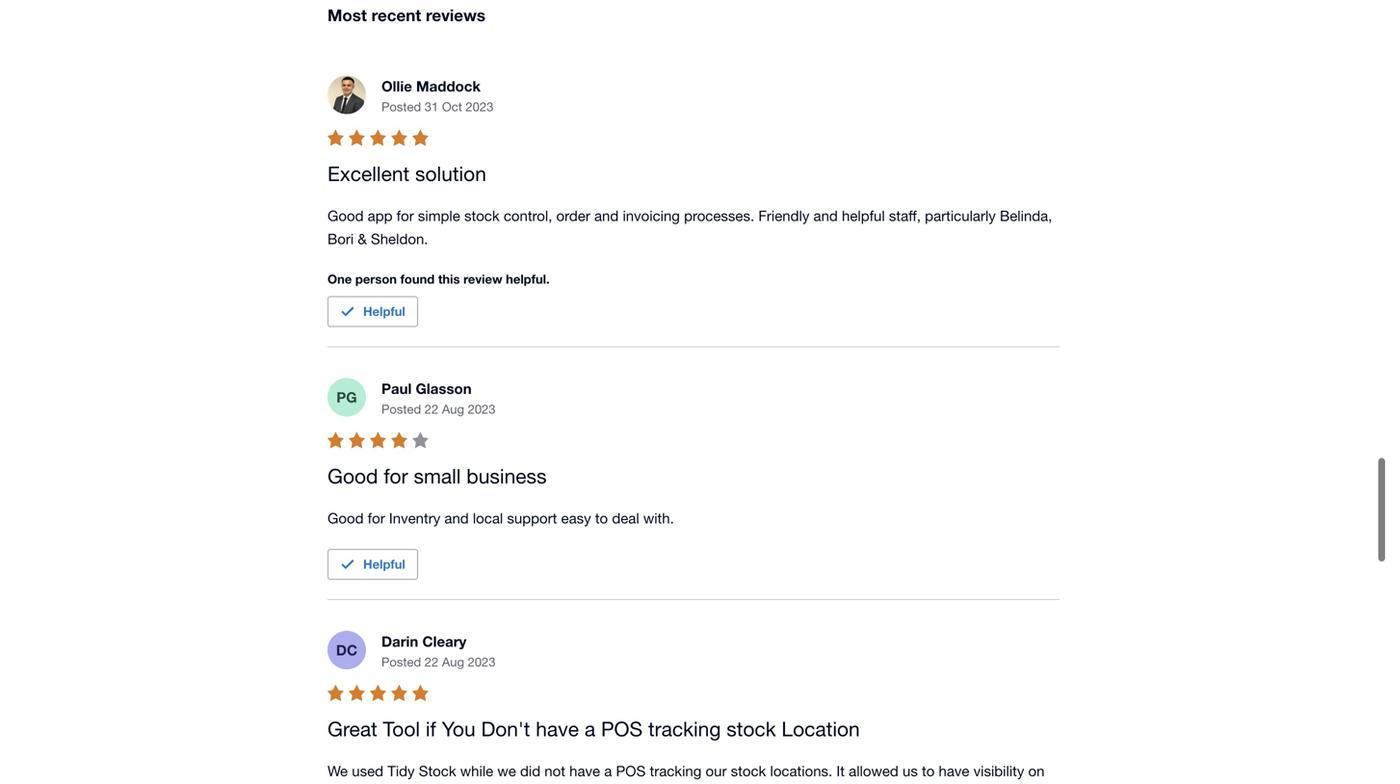 Task type: vqa. For each thing, say whether or not it's contained in the screenshot.
All in the top of the page
no



Task type: describe. For each thing, give the bounding box(es) containing it.
one
[[328, 272, 352, 286]]

paul
[[381, 380, 412, 397]]

sheldon.
[[371, 230, 428, 247]]

don't
[[481, 717, 530, 741]]

it
[[836, 762, 845, 779]]

aug for you
[[442, 654, 464, 669]]

our
[[706, 762, 727, 779]]

deal
[[612, 509, 639, 526]]

aug for business
[[442, 402, 464, 417]]

friendly
[[758, 207, 810, 224]]

excellent solution
[[328, 162, 486, 185]]

posted for tool
[[381, 654, 421, 669]]

for inside the 'good app for simple stock control, order and invoicing processes. friendly and helpful staff, particularly belinda, bori & sheldon.'
[[397, 207, 414, 224]]

for for inventry
[[368, 509, 385, 526]]

allowed
[[849, 762, 899, 779]]

1 horizontal spatial and
[[594, 207, 619, 224]]

stock inside we used tidy stock while we did not have a pos tracking our stock locations. it allowed us to have visibility on
[[731, 762, 766, 779]]

1 vertical spatial stock
[[727, 717, 776, 741]]

we
[[497, 762, 516, 779]]

solution
[[415, 162, 486, 185]]

easy
[[561, 509, 591, 526]]

found
[[400, 272, 435, 286]]

maddock
[[416, 77, 481, 95]]

22 for small
[[425, 402, 439, 417]]

glasson
[[416, 380, 472, 397]]

0 vertical spatial pos
[[601, 717, 643, 741]]

simple
[[418, 207, 460, 224]]

31
[[425, 99, 439, 114]]

cleary
[[422, 633, 467, 650]]

visibility
[[974, 762, 1024, 779]]

most
[[328, 5, 367, 24]]

invoicing
[[623, 207, 680, 224]]

for for small
[[384, 464, 408, 488]]

0 vertical spatial a
[[585, 717, 595, 741]]

ollie maddock posted 31 oct 2023
[[381, 77, 494, 114]]

&
[[358, 230, 367, 247]]

local
[[473, 509, 503, 526]]

ollie
[[381, 77, 412, 95]]

stock inside the 'good app for simple stock control, order and invoicing processes. friendly and helpful staff, particularly belinda, bori & sheldon.'
[[464, 207, 500, 224]]

you
[[442, 717, 475, 741]]

this
[[438, 272, 460, 286]]

have right us on the bottom right of the page
[[939, 762, 969, 779]]

app
[[368, 207, 393, 224]]

good for good for small business
[[328, 464, 378, 488]]

darin
[[381, 633, 418, 650]]

while
[[460, 762, 493, 779]]

2 helpful button from the top
[[328, 549, 418, 580]]

small
[[414, 464, 461, 488]]

if
[[426, 717, 436, 741]]

good for inventry and local support easy to deal with.
[[328, 509, 678, 526]]

good app for simple stock control, order and invoicing processes. friendly and helpful staff, particularly belinda, bori & sheldon.
[[328, 207, 1056, 247]]

person
[[355, 272, 397, 286]]

we
[[328, 762, 348, 779]]

helpful
[[842, 207, 885, 224]]

great tool if you don't have a pos tracking stock location
[[328, 717, 860, 741]]

belinda,
[[1000, 207, 1052, 224]]

0 horizontal spatial and
[[444, 509, 469, 526]]

most recent reviews
[[328, 5, 486, 24]]

review
[[463, 272, 502, 286]]

support
[[507, 509, 557, 526]]

great
[[328, 717, 377, 741]]



Task type: locate. For each thing, give the bounding box(es) containing it.
one person found this review helpful.
[[328, 272, 550, 286]]

tool
[[383, 717, 420, 741]]

2023 up you
[[468, 654, 496, 669]]

1 vertical spatial to
[[922, 762, 935, 779]]

pos inside we used tidy stock while we did not have a pos tracking our stock locations. it allowed us to have visibility on
[[616, 762, 646, 779]]

pos
[[601, 717, 643, 741], [616, 762, 646, 779]]

dc
[[336, 641, 357, 659]]

posted for solution
[[381, 99, 421, 114]]

2 22 from the top
[[425, 654, 439, 669]]

1 good from the top
[[328, 207, 364, 224]]

posted down "darin"
[[381, 654, 421, 669]]

stock
[[419, 762, 456, 779]]

0 vertical spatial to
[[595, 509, 608, 526]]

particularly
[[925, 207, 996, 224]]

1 vertical spatial tracking
[[650, 762, 702, 779]]

3 posted from the top
[[381, 654, 421, 669]]

helpful.
[[506, 272, 550, 286]]

2023 right oct
[[466, 99, 494, 114]]

to right us on the bottom right of the page
[[922, 762, 935, 779]]

used
[[352, 762, 383, 779]]

recent
[[371, 5, 421, 24]]

stock right our
[[731, 762, 766, 779]]

1 vertical spatial 2023
[[468, 402, 496, 417]]

0 vertical spatial helpful button
[[328, 296, 418, 327]]

stock
[[464, 207, 500, 224], [727, 717, 776, 741], [731, 762, 766, 779]]

0 vertical spatial posted
[[381, 99, 421, 114]]

to inside we used tidy stock while we did not have a pos tracking our stock locations. it allowed us to have visibility on
[[922, 762, 935, 779]]

and
[[594, 207, 619, 224], [814, 207, 838, 224], [444, 509, 469, 526]]

1 aug from the top
[[442, 402, 464, 417]]

good down pg
[[328, 464, 378, 488]]

22 down glasson
[[425, 402, 439, 417]]

on
[[1028, 762, 1045, 779]]

0 vertical spatial 22
[[425, 402, 439, 417]]

inventry
[[389, 509, 440, 526]]

1 vertical spatial for
[[384, 464, 408, 488]]

1 vertical spatial aug
[[442, 654, 464, 669]]

1 helpful from the top
[[363, 304, 405, 319]]

for left inventry
[[368, 509, 385, 526]]

a down 'great tool if you don't have a pos tracking stock location'
[[604, 762, 612, 779]]

with.
[[643, 509, 674, 526]]

22 for if
[[425, 654, 439, 669]]

2 vertical spatial stock
[[731, 762, 766, 779]]

2023
[[466, 99, 494, 114], [468, 402, 496, 417], [468, 654, 496, 669]]

posted
[[381, 99, 421, 114], [381, 402, 421, 417], [381, 654, 421, 669]]

have right not
[[569, 762, 600, 779]]

bori
[[328, 230, 354, 247]]

2023 inside darin cleary posted 22 aug 2023
[[468, 654, 496, 669]]

tracking
[[648, 717, 721, 741], [650, 762, 702, 779]]

2023 for solution
[[466, 99, 494, 114]]

good for small business
[[328, 464, 547, 488]]

0 vertical spatial 2023
[[466, 99, 494, 114]]

stock right simple
[[464, 207, 500, 224]]

order
[[556, 207, 590, 224]]

aug inside darin cleary posted 22 aug 2023
[[442, 654, 464, 669]]

locations.
[[770, 762, 832, 779]]

2 helpful from the top
[[363, 557, 405, 572]]

22 down cleary
[[425, 654, 439, 669]]

22 inside darin cleary posted 22 aug 2023
[[425, 654, 439, 669]]

aug down glasson
[[442, 402, 464, 417]]

1 22 from the top
[[425, 402, 439, 417]]

1 vertical spatial posted
[[381, 402, 421, 417]]

helpful button down inventry
[[328, 549, 418, 580]]

1 vertical spatial helpful button
[[328, 549, 418, 580]]

for up sheldon.
[[397, 207, 414, 224]]

1 posted from the top
[[381, 99, 421, 114]]

2023 inside paul glasson posted 22 aug 2023
[[468, 402, 496, 417]]

to
[[595, 509, 608, 526], [922, 762, 935, 779]]

2023 inside ollie maddock posted 31 oct 2023
[[466, 99, 494, 114]]

have
[[536, 717, 579, 741], [569, 762, 600, 779], [939, 762, 969, 779]]

pos up we used tidy stock while we did not have a pos tracking our stock locations. it allowed us to have visibility on on the bottom
[[601, 717, 643, 741]]

a right the don't
[[585, 717, 595, 741]]

to left deal
[[595, 509, 608, 526]]

2 vertical spatial good
[[328, 509, 364, 526]]

location
[[782, 717, 860, 741]]

business
[[467, 464, 547, 488]]

1 vertical spatial pos
[[616, 762, 646, 779]]

posted inside ollie maddock posted 31 oct 2023
[[381, 99, 421, 114]]

aug
[[442, 402, 464, 417], [442, 654, 464, 669]]

2 good from the top
[[328, 464, 378, 488]]

22 inside paul glasson posted 22 aug 2023
[[425, 402, 439, 417]]

1 helpful button from the top
[[328, 296, 418, 327]]

and left helpful
[[814, 207, 838, 224]]

tracking up we used tidy stock while we did not have a pos tracking our stock locations. it allowed us to have visibility on on the bottom
[[648, 717, 721, 741]]

helpful button
[[328, 296, 418, 327], [328, 549, 418, 580]]

helpful
[[363, 304, 405, 319], [363, 557, 405, 572]]

stock up our
[[727, 717, 776, 741]]

not
[[545, 762, 565, 779]]

2 vertical spatial for
[[368, 509, 385, 526]]

helpful down the person
[[363, 304, 405, 319]]

excellent
[[328, 162, 410, 185]]

good
[[328, 207, 364, 224], [328, 464, 378, 488], [328, 509, 364, 526]]

2 vertical spatial 2023
[[468, 654, 496, 669]]

oct
[[442, 99, 462, 114]]

2 posted from the top
[[381, 402, 421, 417]]

1 horizontal spatial a
[[604, 762, 612, 779]]

good up the bori
[[328, 207, 364, 224]]

2023 for for
[[468, 402, 496, 417]]

darin cleary posted 22 aug 2023
[[381, 633, 496, 669]]

staff,
[[889, 207, 921, 224]]

1 vertical spatial helpful
[[363, 557, 405, 572]]

good for good app for simple stock control, order and invoicing processes. friendly and helpful staff, particularly belinda, bori & sheldon.
[[328, 207, 364, 224]]

1 vertical spatial 22
[[425, 654, 439, 669]]

a inside we used tidy stock while we did not have a pos tracking our stock locations. it allowed us to have visibility on
[[604, 762, 612, 779]]

reviews
[[426, 5, 486, 24]]

pg
[[336, 389, 357, 406]]

us
[[903, 762, 918, 779]]

0 vertical spatial stock
[[464, 207, 500, 224]]

for left small
[[384, 464, 408, 488]]

posted down ollie
[[381, 99, 421, 114]]

0 vertical spatial for
[[397, 207, 414, 224]]

1 horizontal spatial to
[[922, 762, 935, 779]]

for
[[397, 207, 414, 224], [384, 464, 408, 488], [368, 509, 385, 526]]

we used tidy stock while we did not have a pos tracking our stock locations. it allowed us to have visibility on
[[328, 762, 1049, 783]]

1 vertical spatial a
[[604, 762, 612, 779]]

tracking left our
[[650, 762, 702, 779]]

0 horizontal spatial a
[[585, 717, 595, 741]]

0 vertical spatial tracking
[[648, 717, 721, 741]]

pos down 'great tool if you don't have a pos tracking stock location'
[[616, 762, 646, 779]]

posted inside darin cleary posted 22 aug 2023
[[381, 654, 421, 669]]

posted inside paul glasson posted 22 aug 2023
[[381, 402, 421, 417]]

posted down paul
[[381, 402, 421, 417]]

0 horizontal spatial to
[[595, 509, 608, 526]]

good left inventry
[[328, 509, 364, 526]]

did
[[520, 762, 541, 779]]

have up not
[[536, 717, 579, 741]]

2 horizontal spatial and
[[814, 207, 838, 224]]

helpful button down the person
[[328, 296, 418, 327]]

good inside the 'good app for simple stock control, order and invoicing processes. friendly and helpful staff, particularly belinda, bori & sheldon.'
[[328, 207, 364, 224]]

aug inside paul glasson posted 22 aug 2023
[[442, 402, 464, 417]]

2023 down glasson
[[468, 402, 496, 417]]

2023 for tool
[[468, 654, 496, 669]]

1 vertical spatial good
[[328, 464, 378, 488]]

helpful down inventry
[[363, 557, 405, 572]]

and left local
[[444, 509, 469, 526]]

0 vertical spatial good
[[328, 207, 364, 224]]

processes.
[[684, 207, 754, 224]]

a
[[585, 717, 595, 741], [604, 762, 612, 779]]

and right "order"
[[594, 207, 619, 224]]

22
[[425, 402, 439, 417], [425, 654, 439, 669]]

2 vertical spatial posted
[[381, 654, 421, 669]]

aug down cleary
[[442, 654, 464, 669]]

good for good for inventry and local support easy to deal with.
[[328, 509, 364, 526]]

tidy
[[387, 762, 415, 779]]

2 aug from the top
[[442, 654, 464, 669]]

0 vertical spatial aug
[[442, 402, 464, 417]]

0 vertical spatial helpful
[[363, 304, 405, 319]]

tracking inside we used tidy stock while we did not have a pos tracking our stock locations. it allowed us to have visibility on
[[650, 762, 702, 779]]

control,
[[504, 207, 552, 224]]

paul glasson posted 22 aug 2023
[[381, 380, 496, 417]]

posted for for
[[381, 402, 421, 417]]

3 good from the top
[[328, 509, 364, 526]]



